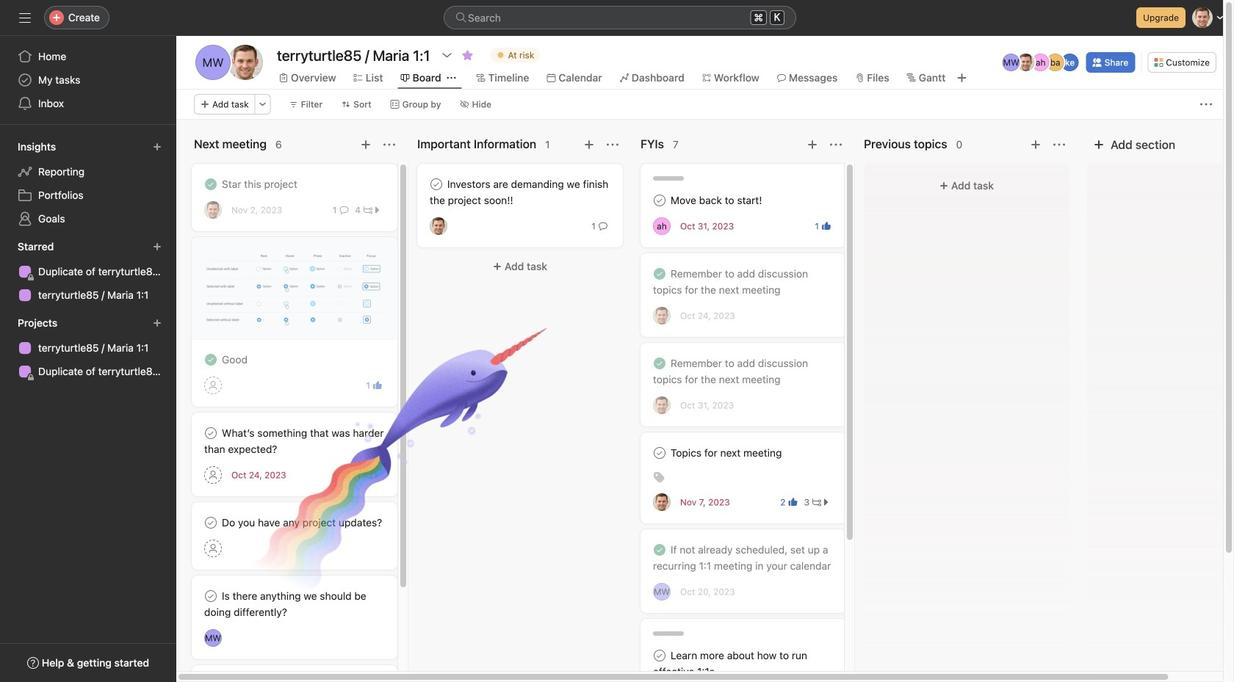 Task type: vqa. For each thing, say whether or not it's contained in the screenshot.
NEW INSIGHTS icon
yes



Task type: describe. For each thing, give the bounding box(es) containing it.
2 horizontal spatial toggle assignee popover image
[[653, 218, 671, 235]]

1 horizontal spatial completed checkbox
[[651, 265, 669, 283]]

more actions image
[[258, 100, 267, 109]]

tab actions image
[[447, 74, 456, 82]]

starred element
[[0, 234, 176, 310]]

projects element
[[0, 310, 176, 387]]

add items to starred image
[[153, 243, 162, 251]]

remove from starred image
[[462, 49, 474, 61]]

toggle assignee popover image for completed checkbox to the middle
[[653, 397, 671, 415]]

1 vertical spatial mark complete checkbox
[[202, 515, 220, 532]]

more section actions image for 1st add task icon from the right
[[1054, 139, 1066, 151]]

new project or portfolio image
[[153, 319, 162, 328]]

show options image
[[441, 49, 453, 61]]

more actions image
[[1201, 99, 1213, 110]]

1 horizontal spatial mark complete checkbox
[[428, 176, 445, 193]]

2 horizontal spatial mark complete image
[[651, 192, 669, 209]]

completed image
[[651, 542, 669, 559]]

0 vertical spatial 1 like. you liked this task image
[[823, 222, 831, 231]]

global element
[[0, 36, 176, 124]]

1 comment image
[[341, 471, 350, 480]]



Task type: locate. For each thing, give the bounding box(es) containing it.
0 horizontal spatial 1 like. you liked this task image
[[373, 382, 382, 390]]

more section actions image
[[384, 139, 395, 151], [1054, 139, 1066, 151]]

1 horizontal spatial 1 comment image
[[599, 222, 608, 231]]

0 vertical spatial mark complete checkbox
[[428, 176, 445, 193]]

0 vertical spatial completed checkbox
[[651, 265, 669, 283]]

Completed checkbox
[[651, 265, 669, 283], [202, 351, 220, 369]]

more section actions image for add task image
[[384, 139, 395, 151]]

1 horizontal spatial 1 like. you liked this task image
[[823, 222, 831, 231]]

toggle assignee popover image for the rightmost completed option
[[653, 307, 671, 325]]

mark complete image
[[202, 425, 220, 443], [651, 445, 669, 462], [202, 588, 220, 606], [651, 648, 669, 665]]

0 horizontal spatial more section actions image
[[384, 139, 395, 151]]

2 more section actions image from the left
[[1054, 139, 1066, 151]]

0 vertical spatial completed checkbox
[[202, 176, 220, 193]]

1 horizontal spatial more section actions image
[[1054, 139, 1066, 151]]

Mark complete checkbox
[[651, 192, 669, 209], [202, 425, 220, 443], [651, 445, 669, 462], [202, 588, 220, 606], [651, 648, 669, 665]]

3 add task image from the left
[[1031, 139, 1042, 151]]

None text field
[[273, 42, 434, 68]]

2 likes. you liked this task image
[[789, 498, 798, 507]]

2 horizontal spatial add task image
[[1031, 139, 1042, 151]]

toggle assignee popover image
[[653, 307, 671, 325], [653, 397, 671, 415], [653, 494, 671, 512], [653, 584, 671, 601], [204, 630, 222, 648]]

1 vertical spatial completed checkbox
[[202, 351, 220, 369]]

mark complete image
[[428, 176, 445, 193], [651, 192, 669, 209], [202, 515, 220, 532]]

toggle assignee popover image for the bottom completed checkbox
[[653, 584, 671, 601]]

Search tasks, projects, and more text field
[[444, 6, 797, 29]]

1 vertical spatial 1 like. you liked this task image
[[373, 382, 382, 390]]

1 like. you liked this task image
[[823, 222, 831, 231], [373, 382, 382, 390]]

more section actions image for second add task icon from the left
[[831, 139, 842, 151]]

more section actions image
[[607, 139, 619, 151], [831, 139, 842, 151]]

0 horizontal spatial completed checkbox
[[202, 351, 220, 369]]

0 horizontal spatial mark complete checkbox
[[202, 515, 220, 532]]

0 vertical spatial 1 comment image
[[340, 206, 349, 215]]

insights element
[[0, 134, 176, 234]]

2 vertical spatial completed checkbox
[[651, 542, 669, 559]]

toggle assignee popover image for completed checkbox to the top
[[204, 201, 222, 219]]

0 horizontal spatial mark complete image
[[202, 515, 220, 532]]

0 horizontal spatial more section actions image
[[607, 139, 619, 151]]

1 more section actions image from the left
[[607, 139, 619, 151]]

1 more section actions image from the left
[[384, 139, 395, 151]]

add task image
[[360, 139, 372, 151]]

more section actions image for first add task icon from left
[[607, 139, 619, 151]]

toggle assignee popover image
[[204, 201, 222, 219], [430, 218, 448, 235], [653, 218, 671, 235]]

0 horizontal spatial 1 comment image
[[340, 206, 349, 215]]

2 more section actions image from the left
[[831, 139, 842, 151]]

0 horizontal spatial add task image
[[584, 139, 595, 151]]

2 add task image from the left
[[807, 139, 819, 151]]

1 horizontal spatial add task image
[[807, 139, 819, 151]]

None field
[[444, 6, 797, 29]]

1 vertical spatial completed checkbox
[[651, 355, 669, 373]]

add tab image
[[957, 72, 968, 84]]

1 comment image
[[340, 206, 349, 215], [599, 222, 608, 231]]

1 horizontal spatial toggle assignee popover image
[[430, 218, 448, 235]]

0 horizontal spatial toggle assignee popover image
[[204, 201, 222, 219]]

1 add task image from the left
[[584, 139, 595, 151]]

hide sidebar image
[[19, 12, 31, 24]]

1 horizontal spatial more section actions image
[[831, 139, 842, 151]]

completed image
[[202, 176, 220, 193], [651, 265, 669, 283], [202, 351, 220, 369], [651, 355, 669, 373]]

Mark complete checkbox
[[428, 176, 445, 193], [202, 515, 220, 532]]

1 vertical spatial 1 comment image
[[599, 222, 608, 231]]

Completed checkbox
[[202, 176, 220, 193], [651, 355, 669, 373], [651, 542, 669, 559]]

add task image
[[584, 139, 595, 151], [807, 139, 819, 151], [1031, 139, 1042, 151]]

1 horizontal spatial mark complete image
[[428, 176, 445, 193]]

new insights image
[[153, 143, 162, 151]]

toggle assignee popover image for the rightmost mark complete option
[[430, 218, 448, 235]]



